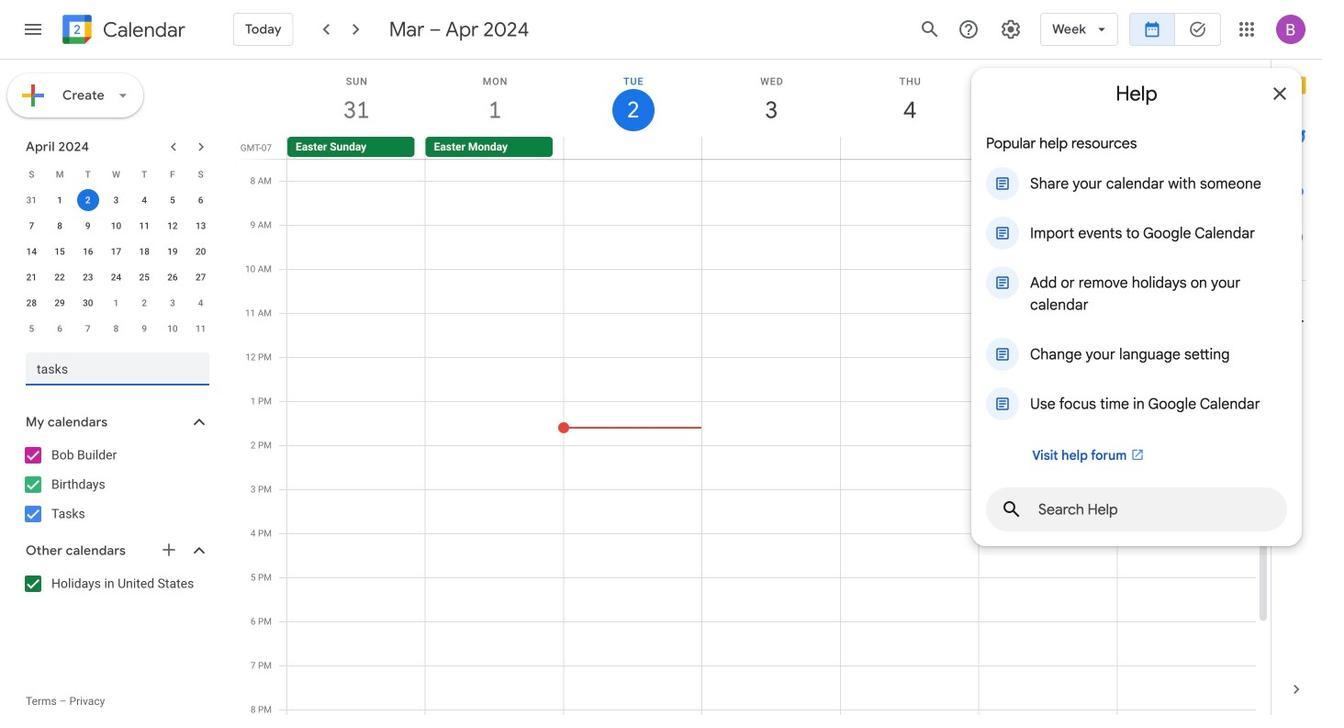 Task type: describe. For each thing, give the bounding box(es) containing it.
may 5 element
[[21, 318, 43, 340]]

may 11 element
[[190, 318, 212, 340]]

28 element
[[21, 292, 43, 314]]

may 6 element
[[49, 318, 71, 340]]

may 8 element
[[105, 318, 127, 340]]

29 element
[[49, 292, 71, 314]]

19 element
[[161, 241, 184, 263]]

5 element
[[161, 189, 184, 211]]

calendar element
[[59, 11, 185, 51]]

may 9 element
[[133, 318, 155, 340]]

25 element
[[133, 266, 155, 288]]

17 element
[[105, 241, 127, 263]]

may 10 element
[[161, 318, 184, 340]]

27 element
[[190, 266, 212, 288]]

may 2 element
[[133, 292, 155, 314]]

3 element
[[105, 189, 127, 211]]

settings menu image
[[1000, 18, 1022, 40]]

15 element
[[49, 241, 71, 263]]

22 element
[[49, 266, 71, 288]]

main drawer image
[[22, 18, 44, 40]]

18 element
[[133, 241, 155, 263]]

6 element
[[190, 189, 212, 211]]

may 7 element
[[77, 318, 99, 340]]

13 element
[[190, 215, 212, 237]]



Task type: locate. For each thing, give the bounding box(es) containing it.
march 31 element
[[21, 189, 43, 211]]

may 3 element
[[161, 292, 184, 314]]

grid
[[235, 60, 1271, 715]]

heading inside 'calendar' element
[[99, 19, 185, 41]]

7 element
[[21, 215, 43, 237]]

row
[[279, 137, 1271, 159], [17, 162, 215, 187], [17, 187, 215, 213], [17, 213, 215, 239], [17, 239, 215, 264], [17, 264, 215, 290], [17, 290, 215, 316], [17, 316, 215, 342]]

may 1 element
[[105, 292, 127, 314]]

support image
[[958, 18, 980, 40]]

26 element
[[161, 266, 184, 288]]

row group
[[17, 187, 215, 342]]

april 2024 grid
[[17, 162, 215, 342]]

add other calendars image
[[160, 541, 178, 559]]

cell inside april 2024 grid
[[74, 187, 102, 213]]

1 element
[[49, 189, 71, 211]]

Search for people text field
[[37, 353, 198, 386]]

14 element
[[21, 241, 43, 263]]

23 element
[[77, 266, 99, 288]]

12 element
[[161, 215, 184, 237]]

20 element
[[190, 241, 212, 263]]

10 element
[[105, 215, 127, 237]]

30 element
[[77, 292, 99, 314]]

4 element
[[133, 189, 155, 211]]

my calendars list
[[4, 441, 228, 529]]

heading
[[99, 19, 185, 41]]

None search field
[[0, 345, 228, 386]]

tab list
[[1272, 60, 1322, 664]]

2, today element
[[77, 189, 99, 211]]

11 element
[[133, 215, 155, 237]]

cell
[[564, 137, 702, 159], [702, 137, 840, 159], [840, 137, 979, 159], [979, 137, 1117, 159], [1117, 137, 1255, 159], [74, 187, 102, 213]]

9 element
[[77, 215, 99, 237]]

16 element
[[77, 241, 99, 263]]

may 4 element
[[190, 292, 212, 314]]

8 element
[[49, 215, 71, 237]]

21 element
[[21, 266, 43, 288]]

24 element
[[105, 266, 127, 288]]



Task type: vqa. For each thing, say whether or not it's contained in the screenshot.
November 2023 "grid"
no



